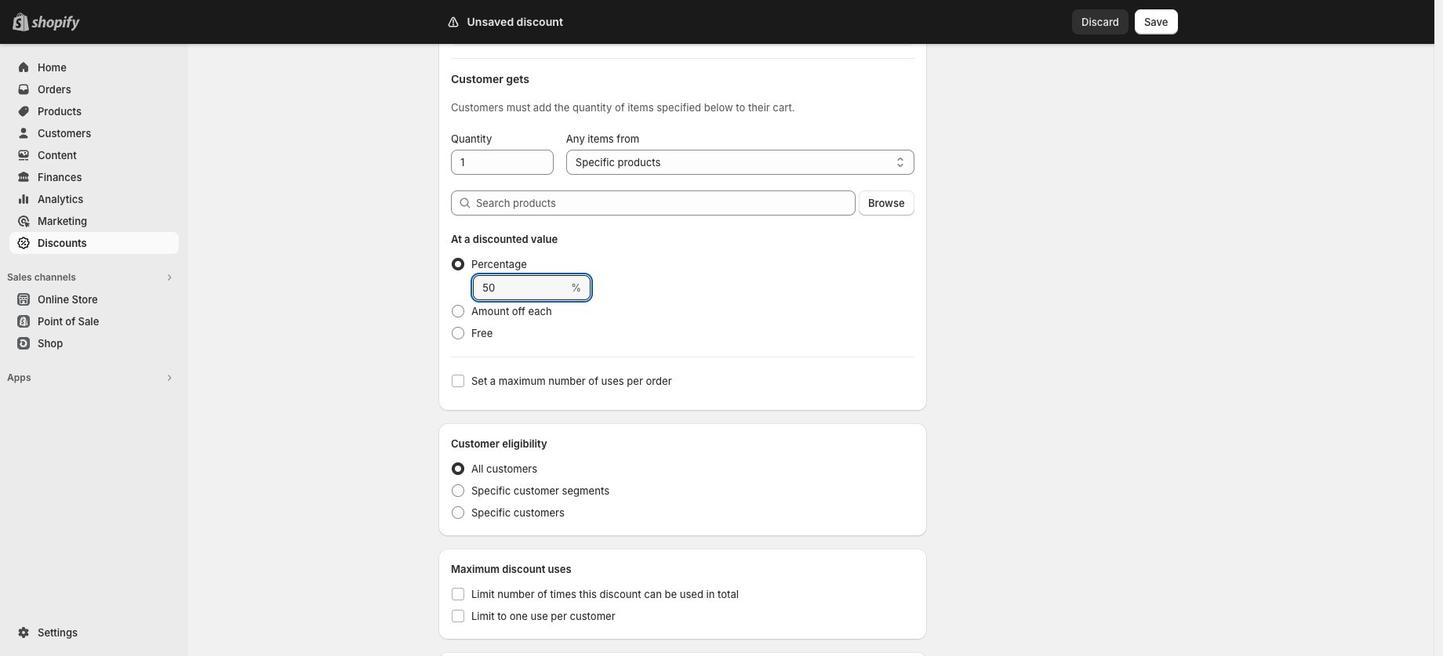 Task type: locate. For each thing, give the bounding box(es) containing it.
Search products text field
[[476, 191, 856, 216]]

shopify image
[[31, 16, 80, 31]]

None text field
[[451, 150, 554, 175], [473, 275, 568, 301], [451, 150, 554, 175], [473, 275, 568, 301]]



Task type: vqa. For each thing, say whether or not it's contained in the screenshot.
ENTER TIME text field
no



